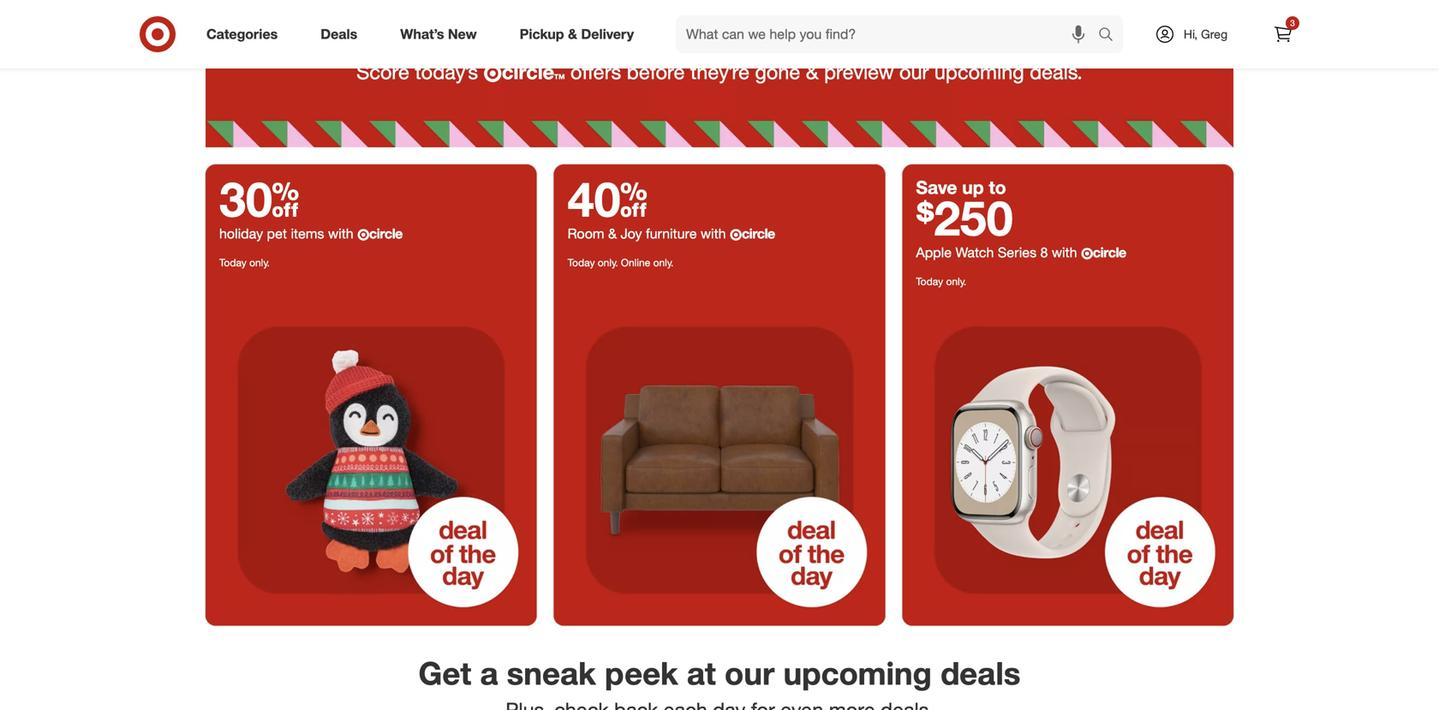 Task type: vqa. For each thing, say whether or not it's contained in the screenshot.
Online at the top left of the page
yes



Task type: locate. For each thing, give the bounding box(es) containing it.
0 vertical spatial &
[[568, 26, 578, 42]]

only. for holiday
[[250, 256, 270, 269]]

before
[[627, 60, 685, 84]]

30
[[219, 170, 299, 228]]

0 horizontal spatial our
[[725, 654, 775, 693]]

0 vertical spatial today only.
[[219, 256, 270, 269]]

preview
[[825, 60, 894, 84]]

today only. down apple
[[917, 275, 967, 288]]

our right "at"
[[725, 654, 775, 693]]

with right 'items' at the left top of the page
[[328, 225, 354, 242]]

online
[[621, 256, 651, 269]]

today down apple
[[917, 275, 944, 288]]

1 horizontal spatial &
[[609, 225, 617, 242]]

hi,
[[1184, 27, 1198, 42]]

circle for apple watch series 8 with
[[1094, 244, 1127, 261]]

deals link
[[306, 15, 379, 53]]

1 horizontal spatial upcoming
[[935, 60, 1025, 84]]

today for 40
[[568, 256, 595, 269]]

2 vertical spatial &
[[609, 225, 617, 242]]

& right pickup
[[568, 26, 578, 42]]

3 link
[[1265, 15, 1303, 53]]

0 horizontal spatial today only.
[[219, 256, 270, 269]]

only. for apple
[[947, 275, 967, 288]]

new
[[448, 26, 477, 42]]

to
[[989, 176, 1007, 198]]

1 vertical spatial &
[[806, 60, 819, 84]]

apple
[[917, 244, 952, 261]]

hi, greg
[[1184, 27, 1228, 42]]

today down holiday
[[219, 256, 247, 269]]

0 vertical spatial our
[[900, 60, 929, 84]]

our
[[900, 60, 929, 84], [725, 654, 775, 693]]

search
[[1091, 27, 1132, 44]]

sneak
[[507, 654, 596, 693]]

with
[[328, 225, 354, 242], [701, 225, 726, 242], [1052, 244, 1078, 261]]

today only. online only.
[[568, 256, 674, 269]]

today down room at the top left of the page
[[568, 256, 595, 269]]

0 horizontal spatial with
[[328, 225, 354, 242]]

tm
[[555, 72, 565, 81]]

only. down the pet at top left
[[250, 256, 270, 269]]

1 horizontal spatial today
[[568, 256, 595, 269]]

score
[[357, 60, 410, 84]]

1 horizontal spatial today only.
[[917, 275, 967, 288]]

circle
[[502, 60, 555, 84], [369, 225, 403, 242], [742, 225, 775, 242], [1094, 244, 1127, 261]]

& right the gone
[[806, 60, 819, 84]]

pickup & delivery link
[[505, 15, 656, 53]]

with right 8
[[1052, 244, 1078, 261]]

&
[[568, 26, 578, 42], [806, 60, 819, 84], [609, 225, 617, 242]]

0 horizontal spatial &
[[568, 26, 578, 42]]

1 vertical spatial today only.
[[917, 275, 967, 288]]

only.
[[250, 256, 270, 269], [598, 256, 618, 269], [654, 256, 674, 269], [947, 275, 967, 288]]

pet
[[267, 225, 287, 242]]

target deal of the day image for apple watch series 8 with
[[903, 295, 1234, 626]]

today only. for apple
[[917, 275, 967, 288]]

up
[[963, 176, 984, 198]]

3
[[1291, 18, 1296, 28]]

target deal of the day image
[[206, 0, 1234, 147], [903, 295, 1234, 626], [206, 295, 537, 626], [554, 295, 886, 626]]

our down the what can we help you find? suggestions appear below search field
[[900, 60, 929, 84]]

0 horizontal spatial upcoming
[[784, 654, 932, 693]]

get a sneak peek at our upcoming deals
[[419, 654, 1021, 693]]

save up to
[[917, 176, 1007, 198]]

circle for room & joy furniture with
[[742, 225, 775, 242]]

What can we help you find? suggestions appear below search field
[[676, 15, 1103, 53]]

today only. down holiday
[[219, 256, 270, 269]]

categories
[[207, 26, 278, 42]]

40
[[568, 170, 648, 228]]

today
[[219, 256, 247, 269], [568, 256, 595, 269], [917, 275, 944, 288]]

only. for room
[[598, 256, 618, 269]]

deals
[[941, 654, 1021, 693]]

holiday pet items with
[[219, 225, 357, 242]]

with right furniture
[[701, 225, 726, 242]]

1 vertical spatial our
[[725, 654, 775, 693]]

holiday
[[219, 225, 263, 242]]

watch
[[956, 244, 995, 261]]

1 vertical spatial upcoming
[[784, 654, 932, 693]]

what's new
[[400, 26, 477, 42]]

only. left online
[[598, 256, 618, 269]]

only. down the watch in the right top of the page
[[947, 275, 967, 288]]

0 horizontal spatial today
[[219, 256, 247, 269]]

1 horizontal spatial with
[[701, 225, 726, 242]]

& left joy
[[609, 225, 617, 242]]

0 vertical spatial upcoming
[[935, 60, 1025, 84]]

2 horizontal spatial with
[[1052, 244, 1078, 261]]

upcoming
[[935, 60, 1025, 84], [784, 654, 932, 693]]

today only.
[[219, 256, 270, 269], [917, 275, 967, 288]]

categories link
[[192, 15, 299, 53]]



Task type: describe. For each thing, give the bounding box(es) containing it.
search button
[[1091, 15, 1132, 57]]

pickup & delivery
[[520, 26, 634, 42]]

only. right online
[[654, 256, 674, 269]]

at
[[687, 654, 716, 693]]

circle for holiday pet items with
[[369, 225, 403, 242]]

get
[[419, 654, 472, 693]]

room
[[568, 225, 605, 242]]

today only. for holiday
[[219, 256, 270, 269]]

with for apple
[[1052, 244, 1078, 261]]

series
[[998, 244, 1037, 261]]

1 horizontal spatial our
[[900, 60, 929, 84]]

what's
[[400, 26, 444, 42]]

what's new link
[[386, 15, 499, 53]]

& for pickup & delivery
[[568, 26, 578, 42]]

furniture
[[646, 225, 697, 242]]

today for 30
[[219, 256, 247, 269]]

pickup
[[520, 26, 564, 42]]

2 horizontal spatial &
[[806, 60, 819, 84]]

target deal of the day image for holiday pet items with
[[206, 295, 537, 626]]

gone
[[756, 60, 801, 84]]

deals.
[[1030, 60, 1083, 84]]

items
[[291, 225, 324, 242]]

save
[[917, 176, 958, 198]]

8
[[1041, 244, 1049, 261]]

2 horizontal spatial today
[[917, 275, 944, 288]]

score today's ◎ circle tm offers before they're gone & preview our upcoming deals.
[[357, 60, 1083, 84]]

deals
[[321, 26, 358, 42]]

room & joy furniture with
[[568, 225, 730, 242]]

a
[[480, 654, 498, 693]]

peek
[[605, 654, 679, 693]]

with for room
[[701, 225, 726, 242]]

& for room & joy furniture with
[[609, 225, 617, 242]]

◎
[[484, 63, 502, 83]]

target deal of the day image for room & joy furniture with
[[554, 295, 886, 626]]

apple watch series 8 with
[[917, 244, 1082, 261]]

joy
[[621, 225, 642, 242]]

delivery
[[581, 26, 634, 42]]

today's
[[415, 60, 478, 84]]

$250
[[917, 188, 1014, 247]]

offers
[[571, 60, 622, 84]]

they're
[[691, 60, 750, 84]]

greg
[[1202, 27, 1228, 42]]



